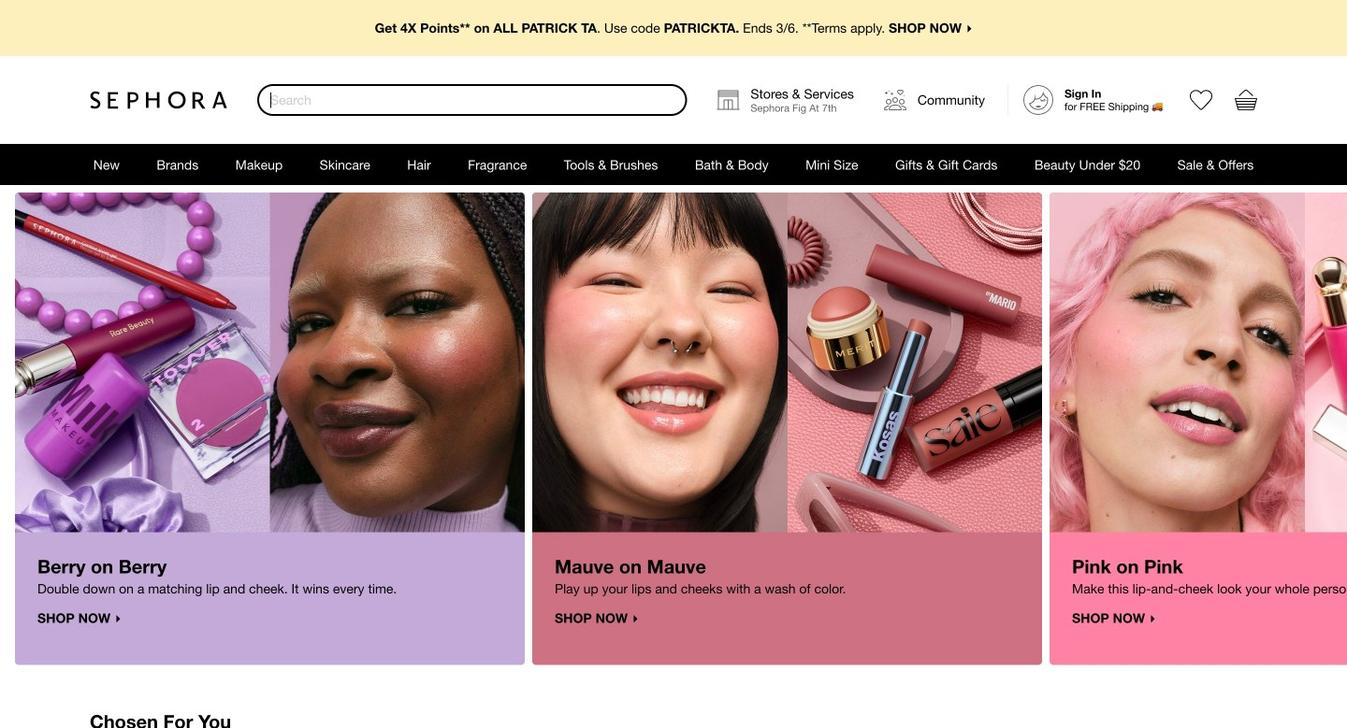 Task type: locate. For each thing, give the bounding box(es) containing it.
None search field
[[257, 84, 687, 116]]

sephora homepage image
[[90, 91, 227, 109]]

None field
[[257, 84, 687, 116]]



Task type: describe. For each thing, give the bounding box(es) containing it.
go to basket image
[[1235, 89, 1257, 111]]

Search search field
[[259, 86, 685, 114]]



Task type: vqa. For each thing, say whether or not it's contained in the screenshot.
the left Girl
no



